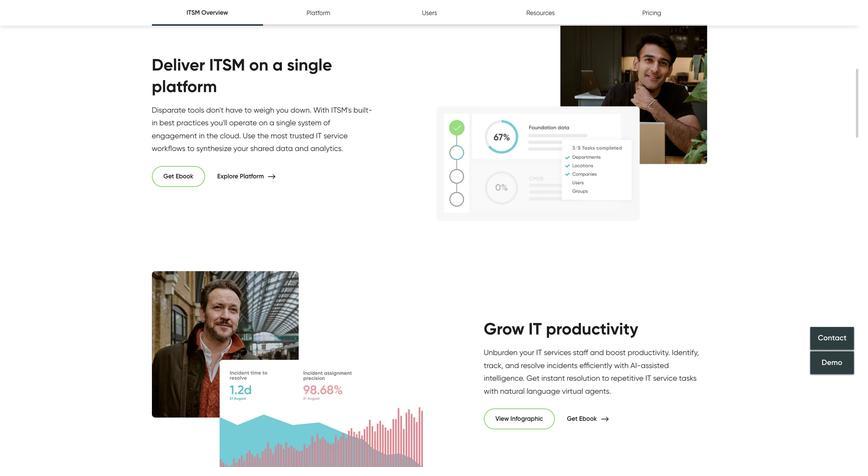 Task type: locate. For each thing, give the bounding box(es) containing it.
0 vertical spatial a
[[273, 55, 283, 75]]

you'll
[[211, 119, 227, 127]]

the up synthesize
[[207, 131, 218, 140]]

1 horizontal spatial to
[[245, 106, 252, 115]]

1 vertical spatial a
[[270, 119, 274, 127]]

single
[[287, 55, 332, 75], [276, 119, 296, 127]]

in left best
[[152, 119, 158, 127]]

it inside disparate tools don't have to weigh you down. with itsm's built- in best practices you'll operate on a single system of engagement in the cloud. use the most trusted it service workflows to synthesize your shared data and analytics.
[[316, 131, 322, 140]]

2 vertical spatial to
[[602, 374, 609, 383]]

0 vertical spatial to
[[245, 106, 252, 115]]

to down engagement
[[187, 144, 195, 153]]

use
[[243, 131, 256, 140]]

a
[[273, 55, 283, 75], [270, 119, 274, 127]]

have
[[226, 106, 243, 115]]

your
[[234, 144, 248, 153], [520, 349, 535, 358]]

it down assisted
[[646, 374, 652, 383]]

your down use
[[234, 144, 248, 153]]

0 vertical spatial service
[[324, 131, 348, 140]]

in
[[152, 119, 158, 127], [199, 131, 205, 140]]

0 horizontal spatial service
[[324, 131, 348, 140]]

track,
[[484, 362, 504, 370]]

on right the itsm
[[249, 55, 269, 75]]

with down intelligence. on the bottom right
[[484, 387, 498, 396]]

0 horizontal spatial and
[[295, 144, 309, 153]]

it up analytics.
[[316, 131, 322, 140]]

and up efficiently
[[590, 349, 604, 358]]

and down trusted
[[295, 144, 309, 153]]

to up operate
[[245, 106, 252, 115]]

staff
[[573, 349, 588, 358]]

resolution
[[567, 374, 600, 383]]

your inside unburden your it services staff and boost productivity. identify, track, and resolve incidents efficiently with ai-assisted intelligence. get instant resolution to repetitive it service tasks with natural language virtual agents.
[[520, 349, 535, 358]]

a inside deliver itsm on a single platform
[[273, 55, 283, 75]]

grow it productivity
[[484, 319, 639, 340]]

1 vertical spatial your
[[520, 349, 535, 358]]

services
[[544, 349, 571, 358]]

synthesize
[[196, 144, 232, 153]]

demo link
[[811, 352, 854, 375]]

language
[[527, 387, 560, 396]]

with
[[614, 362, 629, 370], [484, 387, 498, 396]]

0 vertical spatial with
[[614, 362, 629, 370]]

of
[[324, 119, 330, 127]]

practices
[[177, 119, 209, 127]]

in down practices
[[199, 131, 205, 140]]

0 horizontal spatial the
[[207, 131, 218, 140]]

down.
[[291, 106, 312, 115]]

service inside disparate tools don't have to weigh you down. with itsm's built- in best practices you'll operate on a single system of engagement in the cloud. use the most trusted it service workflows to synthesize your shared data and analytics.
[[324, 131, 348, 140]]

you
[[276, 106, 289, 115]]

to inside unburden your it services staff and boost productivity. identify, track, and resolve incidents efficiently with ai-assisted intelligence. get instant resolution to repetitive it service tasks with natural language virtual agents.
[[602, 374, 609, 383]]

1 vertical spatial in
[[199, 131, 205, 140]]

single inside deliver itsm on a single platform
[[287, 55, 332, 75]]

shared
[[250, 144, 274, 153]]

tasks
[[679, 374, 697, 383]]

your up resolve
[[520, 349, 535, 358]]

on down "weigh"
[[259, 119, 268, 127]]

contact
[[818, 334, 847, 343]]

to up agents.
[[602, 374, 609, 383]]

single inside disparate tools don't have to weigh you down. with itsm's built- in best practices you'll operate on a single system of engagement in the cloud. use the most trusted it service workflows to synthesize your shared data and analytics.
[[276, 119, 296, 127]]

2 horizontal spatial to
[[602, 374, 609, 383]]

1 vertical spatial to
[[187, 144, 195, 153]]

itsm
[[209, 55, 245, 75]]

1 horizontal spatial the
[[257, 131, 269, 140]]

resolve
[[521, 362, 545, 370]]

and up intelligence. on the bottom right
[[505, 362, 519, 370]]

1 vertical spatial single
[[276, 119, 296, 127]]

0 horizontal spatial to
[[187, 144, 195, 153]]

2 the from the left
[[257, 131, 269, 140]]

operate
[[229, 119, 257, 127]]

1 horizontal spatial and
[[505, 362, 519, 370]]

it
[[316, 131, 322, 140], [529, 319, 542, 340], [536, 349, 542, 358], [646, 374, 652, 383]]

1 horizontal spatial service
[[653, 374, 677, 383]]

the
[[207, 131, 218, 140], [257, 131, 269, 140]]

don't
[[206, 106, 224, 115]]

1 horizontal spatial your
[[520, 349, 535, 358]]

0 horizontal spatial in
[[152, 119, 158, 127]]

repetitive
[[611, 374, 644, 383]]

1 vertical spatial service
[[653, 374, 677, 383]]

and
[[295, 144, 309, 153], [590, 349, 604, 358], [505, 362, 519, 370]]

2 horizontal spatial and
[[590, 349, 604, 358]]

agents.
[[585, 387, 611, 396]]

with down boost
[[614, 362, 629, 370]]

assisted
[[641, 362, 669, 370]]

0 horizontal spatial your
[[234, 144, 248, 153]]

contact link
[[811, 328, 854, 350]]

platform
[[152, 76, 217, 97]]

1 vertical spatial on
[[259, 119, 268, 127]]

productivity
[[546, 319, 639, 340]]

engagement
[[152, 131, 197, 140]]

service up analytics.
[[324, 131, 348, 140]]

service
[[324, 131, 348, 140], [653, 374, 677, 383]]

1 vertical spatial with
[[484, 387, 498, 396]]

the up the shared
[[257, 131, 269, 140]]

tools
[[188, 106, 204, 115]]

to
[[245, 106, 252, 115], [187, 144, 195, 153], [602, 374, 609, 383]]

on
[[249, 55, 269, 75], [259, 119, 268, 127]]

0 vertical spatial and
[[295, 144, 309, 153]]

0 vertical spatial on
[[249, 55, 269, 75]]

0 vertical spatial single
[[287, 55, 332, 75]]

identify,
[[672, 349, 699, 358]]

1 the from the left
[[207, 131, 218, 140]]

0 vertical spatial your
[[234, 144, 248, 153]]

deliver
[[152, 55, 205, 75]]

0 horizontal spatial with
[[484, 387, 498, 396]]

service down assisted
[[653, 374, 677, 383]]



Task type: describe. For each thing, give the bounding box(es) containing it.
data
[[276, 144, 293, 153]]

it right grow
[[529, 319, 542, 340]]

0 vertical spatial in
[[152, 119, 158, 127]]

productivity.
[[628, 349, 670, 358]]

demo
[[822, 359, 843, 368]]

it up resolve
[[536, 349, 542, 358]]

unburden your it services staff and boost productivity. identify, track, and resolve incidents efficiently with ai-assisted intelligence. get instant resolution to repetitive it service tasks with natural language virtual agents.
[[484, 349, 699, 396]]

instant
[[542, 374, 565, 383]]

service inside unburden your it services staff and boost productivity. identify, track, and resolve incidents efficiently with ai-assisted intelligence. get instant resolution to repetitive it service tasks with natural language virtual agents.
[[653, 374, 677, 383]]

built-
[[354, 106, 372, 115]]

1 horizontal spatial in
[[199, 131, 205, 140]]

boost
[[606, 349, 626, 358]]

a inside disparate tools don't have to weigh you down. with itsm's built- in best practices you'll operate on a single system of engagement in the cloud. use the most trusted it service workflows to synthesize your shared data and analytics.
[[270, 119, 274, 127]]

natural
[[500, 387, 525, 396]]

2 vertical spatial and
[[505, 362, 519, 370]]

weigh
[[254, 106, 274, 115]]

cloud.
[[220, 131, 241, 140]]

1 vertical spatial and
[[590, 349, 604, 358]]

with
[[313, 106, 329, 115]]

on inside deliver itsm on a single platform
[[249, 55, 269, 75]]

trusted
[[290, 131, 314, 140]]

workflows
[[152, 144, 185, 153]]

best
[[159, 119, 175, 127]]

unburden
[[484, 349, 518, 358]]

disparate tools don't have to weigh you down. with itsm's built- in best practices you'll operate on a single system of engagement in the cloud. use the most trusted it service workflows to synthesize your shared data and analytics.
[[152, 106, 372, 153]]

most
[[271, 131, 288, 140]]

efficiently
[[580, 362, 613, 370]]

and inside disparate tools don't have to weigh you down. with itsm's built- in best practices you'll operate on a single system of engagement in the cloud. use the most trusted it service workflows to synthesize your shared data and analytics.
[[295, 144, 309, 153]]

grow
[[484, 319, 525, 340]]

disparate
[[152, 106, 186, 115]]

incidents
[[547, 362, 578, 370]]

ai-
[[631, 362, 641, 370]]

deliver itsm on a single platform
[[152, 55, 332, 97]]

virtual
[[562, 387, 584, 396]]

your inside disparate tools don't have to weigh you down. with itsm's built- in best practices you'll operate on a single system of engagement in the cloud. use the most trusted it service workflows to synthesize your shared data and analytics.
[[234, 144, 248, 153]]

intelligence.
[[484, 374, 525, 383]]

on inside disparate tools don't have to weigh you down. with itsm's built- in best practices you'll operate on a single system of engagement in the cloud. use the most trusted it service workflows to synthesize your shared data and analytics.
[[259, 119, 268, 127]]

itsm's
[[331, 106, 352, 115]]

analytics.
[[311, 144, 343, 153]]

1 horizontal spatial with
[[614, 362, 629, 370]]

system
[[298, 119, 322, 127]]

get
[[527, 374, 540, 383]]



Task type: vqa. For each thing, say whether or not it's contained in the screenshot.
Disparate tools don't have to weigh you down. With ITSM's built- in best practices you'll operate on a single system of engagement in the cloud. Use the most trusted IT service workflows to synthesize your shared data and analytics.
yes



